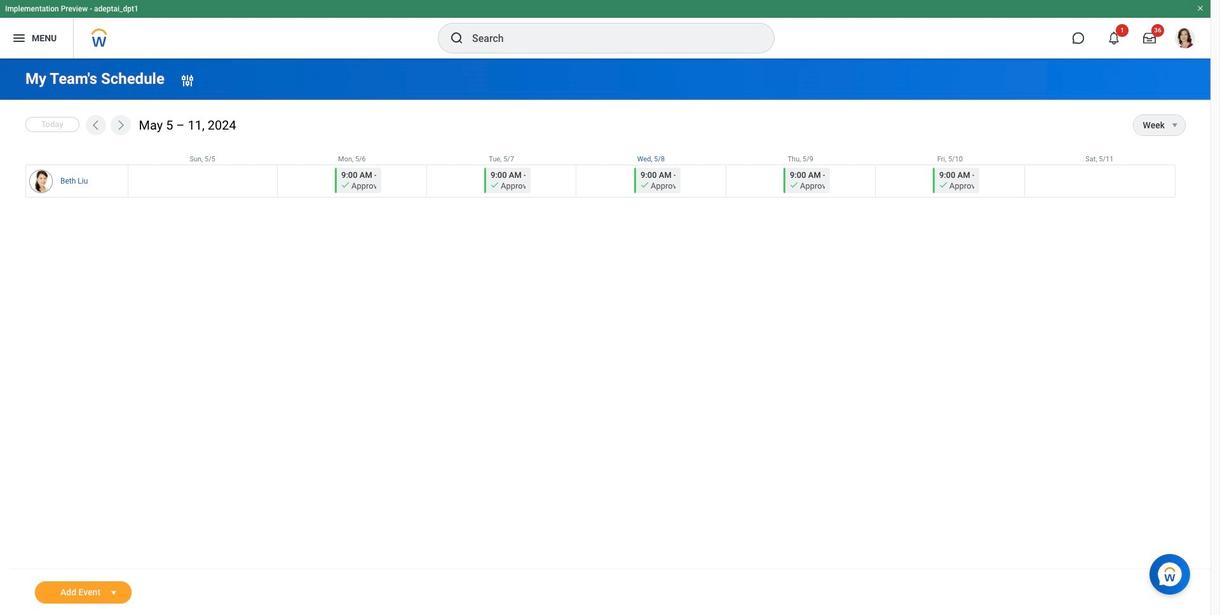 Task type: vqa. For each thing, say whether or not it's contained in the screenshot.
profile logan mcneil 'image' at the right top of page
yes



Task type: describe. For each thing, give the bounding box(es) containing it.
0 horizontal spatial caret down image
[[106, 588, 121, 598]]

inbox large image
[[1144, 32, 1156, 45]]

profile logan mcneil image
[[1175, 28, 1196, 51]]



Task type: locate. For each thing, give the bounding box(es) containing it.
caret down image
[[1168, 120, 1183, 130], [106, 588, 121, 598]]

banner
[[0, 0, 1211, 58]]

1 horizontal spatial caret down image
[[1168, 120, 1183, 130]]

notifications large image
[[1108, 32, 1121, 45]]

chevron left image
[[89, 119, 102, 132]]

close environment banner image
[[1197, 4, 1205, 12]]

1 vertical spatial caret down image
[[106, 588, 121, 598]]

search image
[[449, 31, 465, 46]]

chevron right image
[[114, 119, 127, 132]]

main content
[[0, 58, 1211, 615]]

0 vertical spatial caret down image
[[1168, 120, 1183, 130]]

change selection image
[[180, 73, 195, 88]]

justify image
[[11, 31, 27, 46]]

Search Workday  search field
[[472, 24, 748, 52]]



